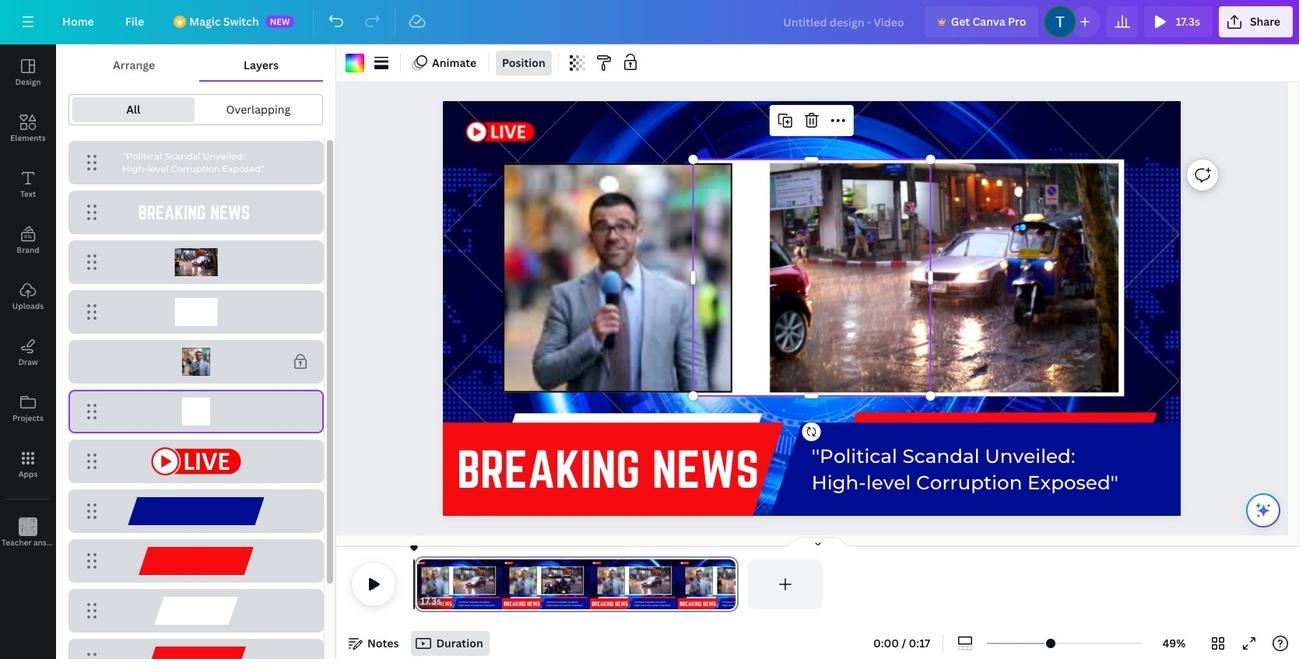 Task type: vqa. For each thing, say whether or not it's contained in the screenshot.
'GRADE 3'
no



Task type: describe. For each thing, give the bounding box(es) containing it.
animate button
[[407, 51, 483, 76]]

position button
[[496, 51, 552, 76]]

main menu bar
[[0, 0, 1300, 44]]

1 vertical spatial ''political scandal unveiled: high-level corruption exposed''
[[812, 445, 1119, 495]]

design button
[[0, 44, 56, 100]]

1 vertical spatial breaking news
[[457, 441, 760, 498]]

news inside breaking news button
[[210, 202, 250, 223]]

49% button
[[1149, 632, 1200, 656]]

1 horizontal spatial scandal
[[903, 445, 980, 468]]

elements button
[[0, 100, 56, 157]]

1 horizontal spatial exposed''
[[1028, 471, 1119, 495]]

trimming, start edge slider
[[414, 560, 428, 610]]

0 horizontal spatial 17.3s button
[[421, 594, 442, 610]]

notes
[[368, 636, 399, 651]]

0 vertical spatial 17.3s button
[[1145, 6, 1213, 37]]

overlapping
[[226, 102, 291, 117]]

apps
[[18, 469, 38, 480]]

level inside "button"
[[148, 164, 168, 174]]

;
[[27, 539, 29, 549]]

position
[[502, 55, 546, 70]]

0 horizontal spatial 17.3s
[[421, 595, 442, 608]]

1 horizontal spatial breaking
[[457, 441, 641, 498]]

get canva pro button
[[925, 6, 1039, 37]]

''political inside "button"
[[122, 151, 162, 162]]

get canva pro
[[951, 14, 1027, 29]]

0:00 / 0:17
[[874, 636, 931, 651]]

''political scandal unveiled: high-level corruption exposed'' button
[[69, 141, 324, 185]]

Page title text field
[[448, 594, 454, 610]]

keys
[[62, 537, 79, 548]]

arrange button
[[69, 51, 199, 80]]

projects
[[12, 413, 44, 424]]

file
[[125, 14, 144, 29]]

49%
[[1163, 636, 1186, 651]]

text
[[20, 188, 36, 199]]

Design title text field
[[771, 6, 919, 37]]

hide pages image
[[781, 537, 855, 549]]

Overlapping button
[[197, 97, 319, 122]]

1 horizontal spatial news
[[653, 441, 760, 498]]

file button
[[113, 6, 157, 37]]

0:00
[[874, 636, 900, 651]]

side panel tab list
[[0, 44, 79, 561]]



Task type: locate. For each thing, give the bounding box(es) containing it.
1 horizontal spatial high-
[[812, 471, 867, 495]]

layers button
[[199, 51, 323, 80]]

0 vertical spatial scandal
[[165, 151, 200, 162]]

0 horizontal spatial unveiled:
[[203, 151, 244, 162]]

high- up hide pages image
[[812, 471, 867, 495]]

All button
[[72, 97, 194, 122]]

home link
[[50, 6, 107, 37]]

1 horizontal spatial unveiled:
[[985, 445, 1076, 468]]

0 horizontal spatial level
[[148, 164, 168, 174]]

''political scandal unveiled: high-level corruption exposed''
[[122, 151, 265, 174], [812, 445, 1119, 495]]

pro
[[1008, 14, 1027, 29]]

text button
[[0, 157, 56, 213]]

0 vertical spatial unveiled:
[[203, 151, 244, 162]]

17.3s left page title "text field"
[[421, 595, 442, 608]]

0 vertical spatial corruption
[[171, 164, 220, 174]]

''political scandal unveiled: high-level corruption exposed'' inside "button"
[[122, 151, 265, 174]]

unveiled:
[[203, 151, 244, 162], [985, 445, 1076, 468]]

0 vertical spatial 17.3s
[[1176, 14, 1201, 29]]

breaking inside button
[[138, 202, 206, 223]]

0 vertical spatial ''political scandal unveiled: high-level corruption exposed''
[[122, 151, 265, 174]]

elements
[[10, 132, 46, 143]]

trimming, end edge slider
[[725, 560, 739, 610]]

notes button
[[343, 632, 405, 656]]

17.3s button left share dropdown button
[[1145, 6, 1213, 37]]

1 vertical spatial high-
[[812, 471, 867, 495]]

magic switch
[[189, 14, 259, 29]]

corruption
[[171, 164, 220, 174], [917, 471, 1023, 495]]

0:17
[[909, 636, 931, 651]]

design
[[15, 76, 41, 87]]

#ffffff image
[[346, 54, 364, 72]]

0 vertical spatial high-
[[122, 164, 148, 174]]

1 vertical spatial scandal
[[903, 445, 980, 468]]

teacher answer keys
[[2, 537, 79, 548]]

1 vertical spatial exposed''
[[1028, 471, 1119, 495]]

1 vertical spatial 17.3s button
[[421, 594, 442, 610]]

brand
[[17, 245, 39, 255]]

news
[[210, 202, 250, 223], [653, 441, 760, 498]]

projects button
[[0, 381, 56, 437]]

arrange
[[113, 58, 155, 72]]

0 vertical spatial ''political
[[122, 151, 162, 162]]

0 horizontal spatial high-
[[122, 164, 148, 174]]

scandal
[[165, 151, 200, 162], [903, 445, 980, 468]]

scandal inside ''political scandal unveiled: high-level corruption exposed'' "button"
[[165, 151, 200, 162]]

layers
[[244, 58, 279, 72]]

17.3s
[[1176, 14, 1201, 29], [421, 595, 442, 608]]

duration button
[[412, 632, 490, 656]]

1 vertical spatial 17.3s
[[421, 595, 442, 608]]

apps button
[[0, 437, 56, 493]]

magic
[[189, 14, 221, 29]]

1 horizontal spatial breaking news
[[457, 441, 760, 498]]

1 vertical spatial level
[[867, 471, 912, 495]]

1 horizontal spatial ''political
[[812, 445, 898, 468]]

uploads
[[12, 301, 44, 311]]

switch
[[223, 14, 259, 29]]

high- inside "button"
[[122, 164, 148, 174]]

1 horizontal spatial 17.3s
[[1176, 14, 1201, 29]]

1 horizontal spatial level
[[867, 471, 912, 495]]

17.3s button
[[1145, 6, 1213, 37], [421, 594, 442, 610]]

0 vertical spatial breaking news
[[138, 202, 250, 223]]

draw button
[[0, 325, 56, 381]]

share
[[1251, 14, 1281, 29]]

0 vertical spatial exposed''
[[222, 164, 265, 174]]

0 horizontal spatial ''political
[[122, 151, 162, 162]]

breaking
[[138, 202, 206, 223], [457, 441, 641, 498]]

animate
[[432, 55, 477, 70]]

exposed''
[[222, 164, 265, 174], [1028, 471, 1119, 495]]

17.3s left share dropdown button
[[1176, 14, 1201, 29]]

corruption inside "button"
[[171, 164, 220, 174]]

0 horizontal spatial breaking news
[[138, 202, 250, 223]]

teacher
[[2, 537, 32, 548]]

1 vertical spatial news
[[653, 441, 760, 498]]

draw
[[18, 357, 38, 368]]

unveiled: inside "button"
[[203, 151, 244, 162]]

1 vertical spatial corruption
[[917, 471, 1023, 495]]

0 vertical spatial level
[[148, 164, 168, 174]]

0 horizontal spatial breaking
[[138, 202, 206, 223]]

1 vertical spatial ''political
[[812, 445, 898, 468]]

breaking news inside breaking news button
[[138, 202, 250, 223]]

0 horizontal spatial news
[[210, 202, 250, 223]]

get
[[951, 14, 970, 29]]

0 vertical spatial news
[[210, 202, 250, 223]]

new
[[270, 16, 290, 27]]

uploads button
[[0, 269, 56, 325]]

1 horizontal spatial 17.3s button
[[1145, 6, 1213, 37]]

breaking news
[[138, 202, 250, 223], [457, 441, 760, 498]]

0 horizontal spatial exposed''
[[222, 164, 265, 174]]

0 horizontal spatial ''political scandal unveiled: high-level corruption exposed''
[[122, 151, 265, 174]]

/
[[902, 636, 907, 651]]

1 vertical spatial unveiled:
[[985, 445, 1076, 468]]

17.3s inside button
[[1176, 14, 1201, 29]]

home
[[62, 14, 94, 29]]

17.3s button left page title "text field"
[[421, 594, 442, 610]]

answer
[[33, 537, 60, 548]]

breaking news button
[[69, 191, 324, 234]]

brand button
[[0, 213, 56, 269]]

0 vertical spatial breaking
[[138, 202, 206, 223]]

''political
[[122, 151, 162, 162], [812, 445, 898, 468]]

0 horizontal spatial scandal
[[165, 151, 200, 162]]

share button
[[1219, 6, 1293, 37]]

1 vertical spatial breaking
[[457, 441, 641, 498]]

high-
[[122, 164, 148, 174], [812, 471, 867, 495]]

high- down all button
[[122, 164, 148, 174]]

exposed'' inside "button"
[[222, 164, 265, 174]]

duration
[[436, 636, 483, 651]]

level
[[148, 164, 168, 174], [867, 471, 912, 495]]

all
[[126, 102, 140, 117]]

canva
[[973, 14, 1006, 29]]

1 horizontal spatial corruption
[[917, 471, 1023, 495]]

canva assistant image
[[1254, 501, 1273, 520]]

1 horizontal spatial ''political scandal unveiled: high-level corruption exposed''
[[812, 445, 1119, 495]]

0 horizontal spatial corruption
[[171, 164, 220, 174]]



